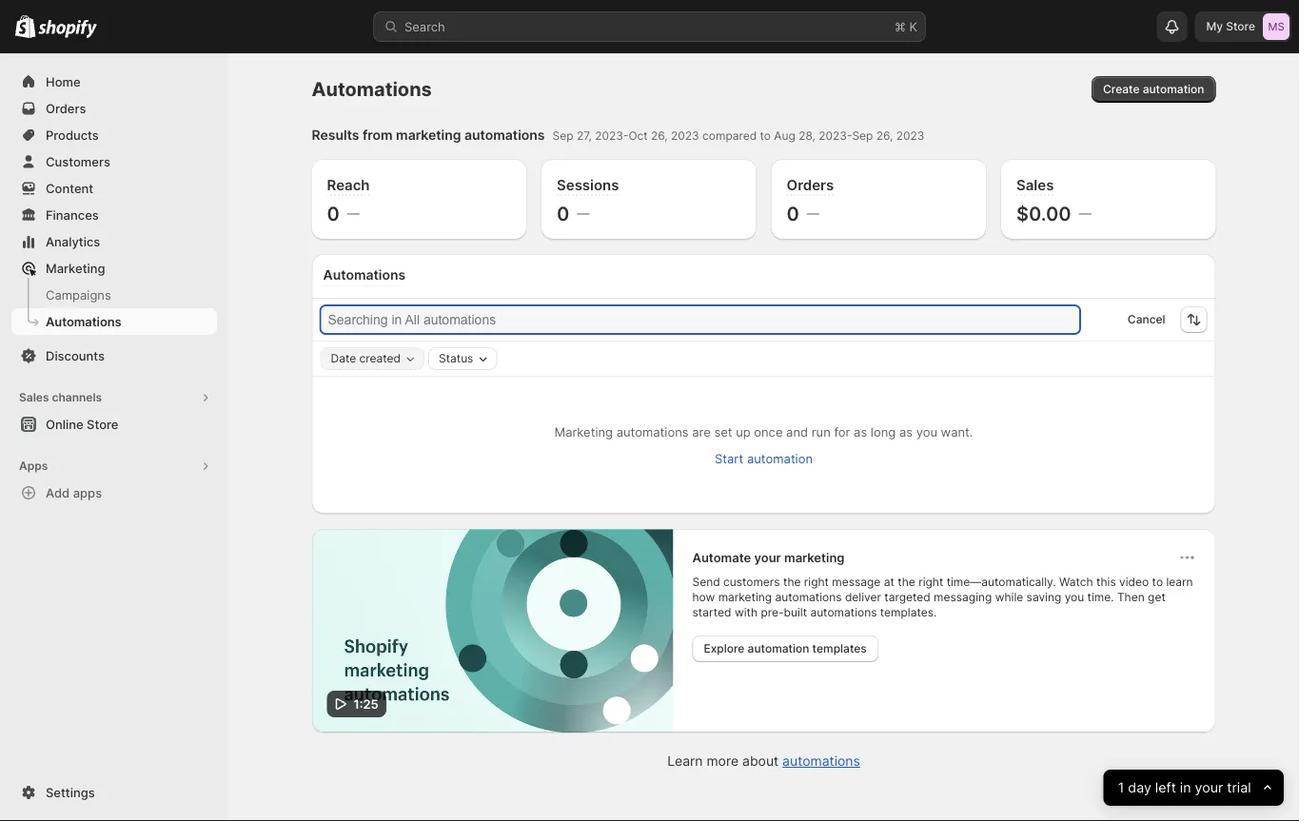 Task type: vqa. For each thing, say whether or not it's contained in the screenshot.
right YOU
yes



Task type: describe. For each thing, give the bounding box(es) containing it.
compared
[[703, 129, 757, 143]]

0 for orders 0 —
[[787, 202, 800, 225]]

— for orders 0 —
[[807, 206, 820, 220]]

products link
[[11, 122, 217, 149]]

0 vertical spatial automations
[[312, 78, 432, 101]]

automations link
[[783, 753, 861, 770]]

start
[[715, 451, 744, 466]]

time—automatically.
[[947, 576, 1056, 589]]

from
[[363, 127, 393, 143]]

create
[[1103, 82, 1140, 96]]

content link
[[11, 175, 217, 202]]

want.
[[941, 425, 973, 439]]

video
[[1120, 576, 1149, 589]]

27,
[[577, 129, 592, 143]]

once
[[754, 425, 783, 439]]

search
[[405, 19, 445, 34]]

in
[[1181, 780, 1192, 796]]

templates.
[[881, 606, 937, 620]]

1 2023 from the left
[[671, 129, 700, 143]]

2 2023 from the left
[[897, 129, 925, 143]]

customers
[[46, 154, 110, 169]]

sales channels button
[[11, 385, 217, 411]]

trial
[[1228, 780, 1252, 796]]

online store
[[46, 417, 118, 432]]

automation for explore
[[748, 642, 810, 656]]

2 sep from the left
[[853, 129, 873, 143]]

started
[[693, 606, 732, 620]]

sales for channels
[[19, 391, 49, 405]]

k
[[910, 19, 918, 34]]

cancel button
[[1120, 308, 1173, 331]]

with
[[735, 606, 758, 620]]

message
[[832, 576, 881, 589]]

add apps
[[46, 486, 102, 500]]

campaigns
[[46, 288, 111, 302]]

while
[[996, 591, 1024, 605]]

targeted
[[885, 591, 931, 605]]

1 day left in your trial button
[[1104, 770, 1284, 806]]

long
[[871, 425, 896, 439]]

and
[[787, 425, 808, 439]]

created
[[359, 352, 401, 366]]

send
[[693, 576, 720, 589]]

1 2023- from the left
[[595, 129, 629, 143]]

your inside dropdown button
[[1196, 780, 1224, 796]]

analytics
[[46, 234, 100, 249]]

store for my store
[[1227, 20, 1256, 33]]

— for sales $0.00 —
[[1079, 206, 1092, 220]]

⌘ k
[[895, 19, 918, 34]]

apps
[[19, 459, 48, 473]]

marketing for from
[[396, 127, 461, 143]]

date
[[331, 352, 356, 366]]

2 the from the left
[[898, 576, 916, 589]]

automation for create
[[1143, 82, 1205, 96]]

customers
[[724, 576, 780, 589]]

explore automation templates
[[704, 642, 867, 656]]

sales $0.00 —
[[1017, 176, 1092, 225]]

date created
[[331, 352, 401, 366]]

analytics link
[[11, 229, 217, 255]]

finances
[[46, 208, 99, 222]]

0 horizontal spatial shopify image
[[15, 15, 35, 38]]

— for sessions 0 —
[[577, 206, 590, 220]]

saving
[[1027, 591, 1062, 605]]

automation for start
[[747, 451, 813, 466]]

watch
[[1060, 576, 1094, 589]]

2 26, from the left
[[877, 129, 893, 143]]

for
[[834, 425, 851, 439]]

explore
[[704, 642, 745, 656]]

about
[[743, 753, 779, 770]]

sales channels
[[19, 391, 102, 405]]

1:25
[[354, 697, 379, 711]]

automations up built
[[775, 591, 842, 605]]

campaigns link
[[11, 282, 217, 308]]

0 for reach 0 —
[[327, 202, 340, 225]]

0 vertical spatial you
[[917, 425, 938, 439]]

1 the from the left
[[783, 576, 801, 589]]

my
[[1207, 20, 1223, 33]]

apps
[[73, 486, 102, 500]]

set
[[714, 425, 733, 439]]

marketing automations are set up once and run for as long as you want.
[[555, 425, 973, 439]]

discounts link
[[11, 343, 217, 369]]

1 day left in your trial
[[1119, 780, 1252, 796]]

at
[[884, 576, 895, 589]]

status button
[[429, 348, 496, 369]]

get
[[1148, 591, 1166, 605]]

marketing for marketing
[[46, 261, 105, 276]]

automate
[[693, 550, 751, 565]]

pre-
[[761, 606, 784, 620]]

this
[[1097, 576, 1117, 589]]



Task type: locate. For each thing, give the bounding box(es) containing it.
automations
[[465, 127, 545, 143], [617, 425, 689, 439], [775, 591, 842, 605], [811, 606, 877, 620], [783, 753, 861, 770]]

2023-
[[595, 129, 629, 143], [819, 129, 853, 143]]

1 horizontal spatial sep
[[853, 129, 873, 143]]

marketing up 'message'
[[784, 550, 845, 565]]

1 horizontal spatial marketing
[[718, 591, 772, 605]]

you inside 'send customers the right message at the right time—automatically. watch this video to learn how marketing automations deliver targeted messaging while saving you time. then get started with pre-built automations templates.'
[[1065, 591, 1085, 605]]

right up built
[[804, 576, 829, 589]]

orders down home at the top left
[[46, 101, 86, 116]]

store down sales channels button
[[87, 417, 118, 432]]

2 vertical spatial automations
[[46, 314, 122, 329]]

automation inside 'explore automation templates' link
[[748, 642, 810, 656]]

2 horizontal spatial marketing
[[784, 550, 845, 565]]

— inside "reach 0 —"
[[347, 206, 360, 220]]

1 sep from the left
[[553, 129, 574, 143]]

1 horizontal spatial as
[[900, 425, 913, 439]]

1
[[1119, 780, 1125, 796]]

then
[[1118, 591, 1145, 605]]

0 horizontal spatial to
[[760, 129, 771, 143]]

as right for
[[854, 425, 868, 439]]

automations link
[[11, 308, 217, 335]]

automation right create
[[1143, 82, 1205, 96]]

start automation link
[[704, 446, 825, 472]]

1 vertical spatial to
[[1153, 576, 1163, 589]]

4 — from the left
[[1079, 206, 1092, 220]]

your
[[755, 550, 781, 565], [1196, 780, 1224, 796]]

start automation
[[715, 451, 813, 466]]

my store image
[[1263, 13, 1290, 40]]

0 horizontal spatial store
[[87, 417, 118, 432]]

sales up 'online'
[[19, 391, 49, 405]]

1 vertical spatial marketing
[[555, 425, 613, 439]]

Searching in All automations field
[[322, 308, 1079, 332]]

orders link
[[11, 95, 217, 122]]

to left aug
[[760, 129, 771, 143]]

how
[[693, 591, 715, 605]]

to inside results from marketing automations sep 27, 2023-oct 26, 2023 compared to aug 28, 2023-sep 26, 2023
[[760, 129, 771, 143]]

your right in
[[1196, 780, 1224, 796]]

0 inside orders 0 —
[[787, 202, 800, 225]]

store right my
[[1227, 20, 1256, 33]]

1 horizontal spatial 2023-
[[819, 129, 853, 143]]

0 vertical spatial to
[[760, 129, 771, 143]]

to inside 'send customers the right message at the right time—automatically. watch this video to learn how marketing automations deliver targeted messaging while saving you time. then get started with pre-built automations templates.'
[[1153, 576, 1163, 589]]

— right $0.00
[[1079, 206, 1092, 220]]

1 horizontal spatial you
[[1065, 591, 1085, 605]]

1 right from the left
[[804, 576, 829, 589]]

0 horizontal spatial 2023-
[[595, 129, 629, 143]]

right
[[804, 576, 829, 589], [919, 576, 944, 589]]

0 horizontal spatial marketing
[[46, 261, 105, 276]]

1 vertical spatial you
[[1065, 591, 1085, 605]]

0 inside sessions 0 —
[[557, 202, 570, 225]]

sessions 0 —
[[557, 176, 619, 225]]

0 horizontal spatial 26,
[[651, 129, 668, 143]]

orders 0 —
[[787, 176, 834, 225]]

1 vertical spatial store
[[87, 417, 118, 432]]

marketing for marketing automations are set up once and run for as long as you want.
[[555, 425, 613, 439]]

automate your marketing
[[693, 550, 845, 565]]

automations left the 27,
[[465, 127, 545, 143]]

0 horizontal spatial you
[[917, 425, 938, 439]]

1 horizontal spatial 0
[[557, 202, 570, 225]]

products
[[46, 128, 99, 142]]

sales for $0.00
[[1017, 176, 1054, 193]]

your up customers
[[755, 550, 781, 565]]

—
[[347, 206, 360, 220], [577, 206, 590, 220], [807, 206, 820, 220], [1079, 206, 1092, 220]]

3 0 from the left
[[787, 202, 800, 225]]

online
[[46, 417, 83, 432]]

1 horizontal spatial shopify image
[[38, 19, 97, 39]]

0 horizontal spatial right
[[804, 576, 829, 589]]

1 horizontal spatial right
[[919, 576, 944, 589]]

0
[[327, 202, 340, 225], [557, 202, 570, 225], [787, 202, 800, 225]]

1 vertical spatial automation
[[747, 451, 813, 466]]

0 vertical spatial your
[[755, 550, 781, 565]]

aug
[[774, 129, 796, 143]]

2 — from the left
[[577, 206, 590, 220]]

orders for orders 0 —
[[787, 176, 834, 193]]

26, right oct
[[651, 129, 668, 143]]

marketing for your
[[784, 550, 845, 565]]

$0.00
[[1017, 202, 1072, 225]]

0 horizontal spatial marketing
[[396, 127, 461, 143]]

1 horizontal spatial marketing
[[555, 425, 613, 439]]

1 vertical spatial sales
[[19, 391, 49, 405]]

1 vertical spatial orders
[[787, 176, 834, 193]]

0 down sessions on the left of page
[[557, 202, 570, 225]]

learn
[[1167, 576, 1193, 589]]

marketing inside 'send customers the right message at the right time—automatically. watch this video to learn how marketing automations deliver targeted messaging while saving you time. then get started with pre-built automations templates.'
[[718, 591, 772, 605]]

status
[[439, 352, 474, 366]]

1:25 button
[[312, 529, 674, 733]]

automations up from
[[312, 78, 432, 101]]

1 horizontal spatial sales
[[1017, 176, 1054, 193]]

0 vertical spatial marketing
[[46, 261, 105, 276]]

2 vertical spatial automation
[[748, 642, 810, 656]]

time.
[[1088, 591, 1114, 605]]

1 vertical spatial your
[[1196, 780, 1224, 796]]

left
[[1156, 780, 1177, 796]]

2023- right 28,
[[819, 129, 853, 143]]

automations down "reach 0 —"
[[323, 267, 406, 283]]

1 horizontal spatial orders
[[787, 176, 834, 193]]

1 vertical spatial marketing
[[784, 550, 845, 565]]

0 down aug
[[787, 202, 800, 225]]

0 horizontal spatial the
[[783, 576, 801, 589]]

orders
[[46, 101, 86, 116], [787, 176, 834, 193]]

automation inside create automation "link"
[[1143, 82, 1205, 96]]

0 horizontal spatial sep
[[553, 129, 574, 143]]

automation down pre-
[[748, 642, 810, 656]]

0 inside "reach 0 —"
[[327, 202, 340, 225]]

home
[[46, 74, 81, 89]]

up
[[736, 425, 751, 439]]

— down 28,
[[807, 206, 820, 220]]

send customers the right message at the right time—automatically. watch this video to learn how marketing automations deliver targeted messaging while saving you time. then get started with pre-built automations templates.
[[693, 576, 1193, 620]]

1 horizontal spatial to
[[1153, 576, 1163, 589]]

shopify image
[[15, 15, 35, 38], [38, 19, 97, 39]]

create automation
[[1103, 82, 1205, 96]]

oct
[[629, 129, 648, 143]]

2 0 from the left
[[557, 202, 570, 225]]

2 vertical spatial marketing
[[718, 591, 772, 605]]

reach 0 —
[[327, 176, 370, 225]]

sales inside sales $0.00 —
[[1017, 176, 1054, 193]]

sales up $0.00
[[1017, 176, 1054, 193]]

built
[[784, 606, 807, 620]]

— inside sessions 0 —
[[577, 206, 590, 220]]

automation down once
[[747, 451, 813, 466]]

store
[[1227, 20, 1256, 33], [87, 417, 118, 432]]

as right long
[[900, 425, 913, 439]]

1 horizontal spatial the
[[898, 576, 916, 589]]

marketing up with
[[718, 591, 772, 605]]

0 vertical spatial automation
[[1143, 82, 1205, 96]]

the up built
[[783, 576, 801, 589]]

marketing right from
[[396, 127, 461, 143]]

marketing
[[46, 261, 105, 276], [555, 425, 613, 439]]

0 vertical spatial orders
[[46, 101, 86, 116]]

to up get
[[1153, 576, 1163, 589]]

automations down campaigns
[[46, 314, 122, 329]]

add
[[46, 486, 70, 500]]

sales
[[1017, 176, 1054, 193], [19, 391, 49, 405]]

discounts
[[46, 348, 105, 363]]

results from marketing automations sep 27, 2023-oct 26, 2023 compared to aug 28, 2023-sep 26, 2023
[[312, 127, 925, 143]]

0 horizontal spatial orders
[[46, 101, 86, 116]]

1 horizontal spatial 2023
[[897, 129, 925, 143]]

orders down 28,
[[787, 176, 834, 193]]

1 vertical spatial automations
[[323, 267, 406, 283]]

explore automation templates link
[[693, 636, 879, 663]]

1 0 from the left
[[327, 202, 340, 225]]

deliver
[[845, 591, 882, 605]]

2 as from the left
[[900, 425, 913, 439]]

online store link
[[11, 411, 217, 438]]

you down watch
[[1065, 591, 1085, 605]]

0 horizontal spatial your
[[755, 550, 781, 565]]

sep
[[553, 129, 574, 143], [853, 129, 873, 143]]

learn more about automations
[[668, 753, 861, 770]]

results
[[312, 127, 359, 143]]

you left want.
[[917, 425, 938, 439]]

store inside online store link
[[87, 417, 118, 432]]

1 26, from the left
[[651, 129, 668, 143]]

orders for orders
[[46, 101, 86, 116]]

run
[[812, 425, 831, 439]]

2 2023- from the left
[[819, 129, 853, 143]]

marketing inside "link"
[[46, 261, 105, 276]]

0 horizontal spatial as
[[854, 425, 868, 439]]

0 down reach
[[327, 202, 340, 225]]

automation inside start automation 'link'
[[747, 451, 813, 466]]

add apps button
[[11, 480, 217, 507]]

— for reach 0 —
[[347, 206, 360, 220]]

right up targeted
[[919, 576, 944, 589]]

automations right about
[[783, 753, 861, 770]]

finances link
[[11, 202, 217, 229]]

1 horizontal spatial 26,
[[877, 129, 893, 143]]

1 — from the left
[[347, 206, 360, 220]]

customers link
[[11, 149, 217, 175]]

are
[[692, 425, 711, 439]]

sep left the 27,
[[553, 129, 574, 143]]

you
[[917, 425, 938, 439], [1065, 591, 1085, 605]]

0 horizontal spatial 0
[[327, 202, 340, 225]]

0 vertical spatial marketing
[[396, 127, 461, 143]]

1 horizontal spatial store
[[1227, 20, 1256, 33]]

create automation link
[[1092, 76, 1216, 103]]

channels
[[52, 391, 102, 405]]

day
[[1129, 780, 1152, 796]]

1 as from the left
[[854, 425, 868, 439]]

sessions
[[557, 176, 619, 193]]

3 — from the left
[[807, 206, 820, 220]]

— down reach
[[347, 206, 360, 220]]

sep right 28,
[[853, 129, 873, 143]]

2 right from the left
[[919, 576, 944, 589]]

store for online store
[[87, 417, 118, 432]]

0 vertical spatial sales
[[1017, 176, 1054, 193]]

26, right 28,
[[877, 129, 893, 143]]

0 horizontal spatial 2023
[[671, 129, 700, 143]]

online store button
[[0, 411, 229, 438]]

0 vertical spatial store
[[1227, 20, 1256, 33]]

— inside orders 0 —
[[807, 206, 820, 220]]

1 horizontal spatial your
[[1196, 780, 1224, 796]]

— inside sales $0.00 —
[[1079, 206, 1092, 220]]

apps button
[[11, 453, 217, 480]]

sales inside button
[[19, 391, 49, 405]]

settings link
[[11, 780, 217, 806]]

messaging
[[934, 591, 992, 605]]

— down sessions on the left of page
[[577, 206, 590, 220]]

marketing link
[[11, 255, 217, 282]]

the up targeted
[[898, 576, 916, 589]]

⌘
[[895, 19, 906, 34]]

learn
[[668, 753, 703, 770]]

2 horizontal spatial 0
[[787, 202, 800, 225]]

automations down deliver
[[811, 606, 877, 620]]

2023- right the 27,
[[595, 129, 629, 143]]

0 for sessions 0 —
[[557, 202, 570, 225]]

reach
[[327, 176, 370, 193]]

0 horizontal spatial sales
[[19, 391, 49, 405]]

home link
[[11, 69, 217, 95]]

28,
[[799, 129, 816, 143]]

templates
[[813, 642, 867, 656]]

automations left "are"
[[617, 425, 689, 439]]



